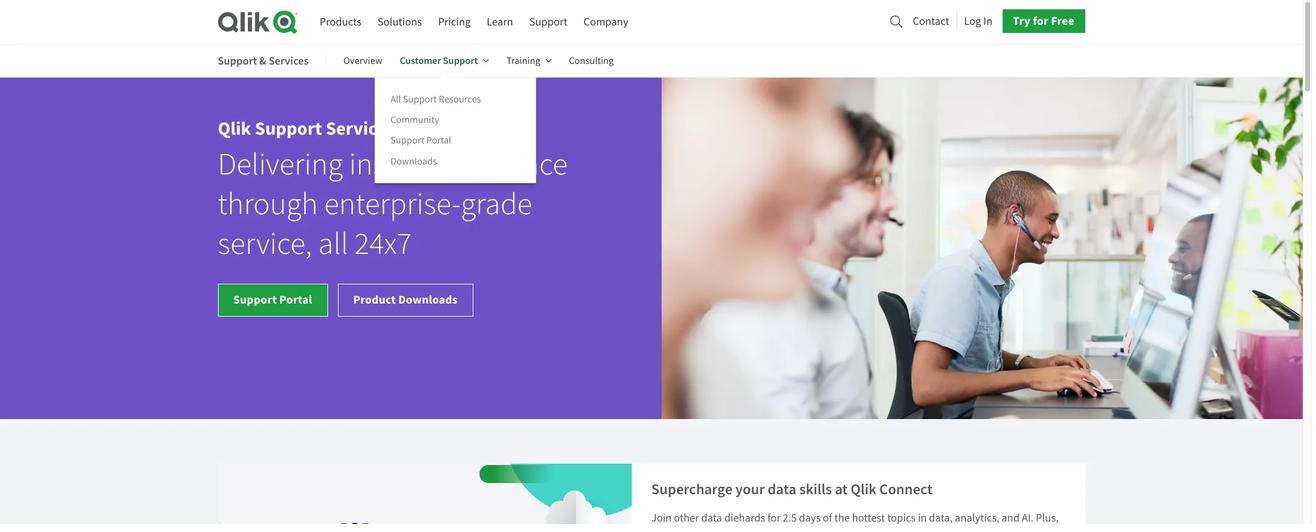 Task type: describe. For each thing, give the bounding box(es) containing it.
all support resources
[[391, 93, 481, 106]]

log
[[965, 14, 982, 28]]

at
[[835, 480, 848, 500]]

assurance
[[442, 145, 568, 184]]

1 vertical spatial qlik
[[851, 480, 877, 500]]

enterprise-
[[324, 185, 461, 224]]

contact
[[913, 14, 950, 28]]

try for free link
[[1003, 9, 1086, 33]]

training link
[[507, 46, 552, 76]]

for
[[1034, 13, 1049, 29]]

log in link
[[965, 11, 993, 32]]

qlik support services & resources delivering instant assurance through enterprise-grade service, all 24x7
[[218, 116, 568, 264]]

instant
[[349, 145, 435, 184]]

support portal inside "link"
[[233, 292, 312, 308]]

training menu
[[375, 77, 537, 183]]

products
[[320, 15, 362, 29]]

downloads link
[[391, 154, 437, 168]]

& inside 'qlik support services & resources delivering instant assurance through enterprise-grade service, all 24x7'
[[398, 116, 411, 141]]

skills
[[800, 480, 832, 500]]

community
[[391, 114, 440, 126]]

your
[[736, 480, 765, 500]]

support down 'service,'
[[233, 292, 277, 308]]

connect
[[880, 480, 933, 500]]

contact link
[[913, 11, 950, 32]]

support & services menu bar
[[218, 46, 631, 183]]

data
[[768, 480, 797, 500]]

through
[[218, 185, 318, 224]]

in
[[984, 14, 993, 28]]

log in
[[965, 14, 993, 28]]

solutions
[[378, 15, 422, 29]]

customer support link
[[400, 46, 489, 76]]

customer support
[[400, 54, 478, 67]]

company link
[[584, 11, 629, 34]]

pricing
[[438, 15, 471, 29]]



Task type: locate. For each thing, give the bounding box(es) containing it.
0 vertical spatial qlik
[[218, 116, 251, 141]]

resources inside 'qlik support services & resources delivering instant assurance through enterprise-grade service, all 24x7'
[[414, 116, 498, 141]]

0 horizontal spatial portal
[[280, 292, 312, 308]]

menu bar inside qlik main element
[[320, 11, 629, 34]]

support inside qlik main element
[[530, 15, 568, 29]]

&
[[259, 53, 267, 68], [398, 116, 411, 141]]

service,
[[218, 225, 312, 264]]

& down go to the home page. image
[[259, 53, 267, 68]]

1 vertical spatial &
[[398, 116, 411, 141]]

qlik right at
[[851, 480, 877, 500]]

0 vertical spatial services
[[269, 53, 309, 68]]

1 vertical spatial portal
[[280, 292, 312, 308]]

support up community link
[[403, 93, 437, 106]]

support up downloads link
[[391, 135, 425, 147]]

1 vertical spatial support portal
[[233, 292, 312, 308]]

pricing link
[[438, 11, 471, 34]]

consulting link
[[569, 46, 614, 76]]

support portal link inside training menu
[[391, 134, 452, 148]]

1 vertical spatial support portal link
[[218, 284, 328, 317]]

support portal link
[[391, 134, 452, 148], [218, 284, 328, 317]]

support portal
[[391, 135, 452, 147], [233, 292, 312, 308]]

downloads down community
[[391, 155, 437, 168]]

go to the home page. image
[[218, 10, 297, 34]]

services inside 'qlik support services & resources delivering instant assurance through enterprise-grade service, all 24x7'
[[326, 116, 395, 141]]

menu bar
[[320, 11, 629, 34]]

support portal down 'service,'
[[233, 292, 312, 308]]

support & services
[[218, 53, 309, 68]]

supercharge
[[652, 480, 733, 500]]

support down pricing link
[[443, 54, 478, 67]]

1 horizontal spatial support portal
[[391, 135, 452, 147]]

1 horizontal spatial services
[[326, 116, 395, 141]]

services down all on the left of page
[[326, 116, 395, 141]]

all
[[391, 93, 401, 106]]

free
[[1052, 13, 1075, 29]]

all support resources link
[[391, 93, 481, 106]]

product downloads link
[[338, 284, 473, 317]]

& inside support & services menu bar
[[259, 53, 267, 68]]

downloads inside training menu
[[391, 155, 437, 168]]

support
[[530, 15, 568, 29], [218, 53, 257, 68], [443, 54, 478, 67], [403, 93, 437, 106], [255, 116, 322, 141], [391, 135, 425, 147], [233, 292, 277, 308]]

qlik inside 'qlik support services & resources delivering instant assurance through enterprise-grade service, all 24x7'
[[218, 116, 251, 141]]

delivering
[[218, 145, 343, 184]]

support portal down community
[[391, 135, 452, 147]]

1 horizontal spatial &
[[398, 116, 411, 141]]

resources down customer support link
[[439, 93, 481, 106]]

0 vertical spatial resources
[[439, 93, 481, 106]]

& down all on the left of page
[[398, 116, 411, 141]]

1 vertical spatial resources
[[414, 116, 498, 141]]

1 horizontal spatial qlik
[[851, 480, 877, 500]]

support portal link down community
[[391, 134, 452, 148]]

support link
[[530, 11, 568, 34]]

all
[[318, 225, 348, 264]]

training
[[507, 55, 541, 67]]

grade
[[461, 185, 533, 224]]

0 horizontal spatial support portal
[[233, 292, 312, 308]]

customer
[[400, 54, 441, 67]]

company
[[584, 15, 629, 29]]

support inside customer support link
[[443, 54, 478, 67]]

product
[[353, 292, 396, 308]]

portal inside training menu
[[427, 135, 452, 147]]

0 horizontal spatial support portal link
[[218, 284, 328, 317]]

learn
[[487, 15, 513, 29]]

support down go to the home page. image
[[218, 53, 257, 68]]

0 horizontal spatial &
[[259, 53, 267, 68]]

1 horizontal spatial support portal link
[[391, 134, 452, 148]]

support up 'delivering'
[[255, 116, 322, 141]]

services for support & services
[[269, 53, 309, 68]]

qlik up 'delivering'
[[218, 116, 251, 141]]

downloads
[[391, 155, 437, 168], [399, 292, 458, 308]]

0 vertical spatial support portal
[[391, 135, 452, 147]]

services
[[269, 53, 309, 68], [326, 116, 395, 141]]

support portal inside training menu
[[391, 135, 452, 147]]

learn link
[[487, 11, 513, 34]]

services down go to the home page. image
[[269, 53, 309, 68]]

support up training link
[[530, 15, 568, 29]]

resources inside training menu
[[439, 93, 481, 106]]

product downloads
[[353, 292, 458, 308]]

0 vertical spatial downloads
[[391, 155, 437, 168]]

qlik
[[218, 116, 251, 141], [851, 480, 877, 500]]

1 vertical spatial downloads
[[399, 292, 458, 308]]

support inside all support resources link
[[403, 93, 437, 106]]

portal
[[427, 135, 452, 147], [280, 292, 312, 308]]

community link
[[391, 113, 440, 127]]

qlik main element
[[320, 9, 1086, 34]]

try for free
[[1014, 13, 1075, 29]]

24x7
[[355, 225, 412, 264]]

resources down all support resources
[[414, 116, 498, 141]]

0 horizontal spatial qlik
[[218, 116, 251, 141]]

support inside 'qlik support services & resources delivering instant assurance through enterprise-grade service, all 24x7'
[[255, 116, 322, 141]]

overview
[[344, 55, 383, 67]]

0 vertical spatial support portal link
[[391, 134, 452, 148]]

overview link
[[344, 46, 383, 76]]

0 horizontal spatial services
[[269, 53, 309, 68]]

try
[[1014, 13, 1031, 29]]

0 vertical spatial &
[[259, 53, 267, 68]]

supercharge your data skills at qlik connect
[[652, 480, 933, 500]]

downloads right product
[[399, 292, 458, 308]]

menu bar containing products
[[320, 11, 629, 34]]

services inside support & services menu bar
[[269, 53, 309, 68]]

solutions link
[[378, 11, 422, 34]]

1 horizontal spatial portal
[[427, 135, 452, 147]]

resources
[[439, 93, 481, 106], [414, 116, 498, 141]]

services for qlik support services & resources delivering instant assurance through enterprise-grade service, all 24x7
[[326, 116, 395, 141]]

0 vertical spatial portal
[[427, 135, 452, 147]]

consulting
[[569, 55, 614, 67]]

1 vertical spatial services
[[326, 116, 395, 141]]

support portal link down 'service,'
[[218, 284, 328, 317]]

products link
[[320, 11, 362, 34]]



Task type: vqa. For each thing, say whether or not it's contained in the screenshot.
right 'AND'
no



